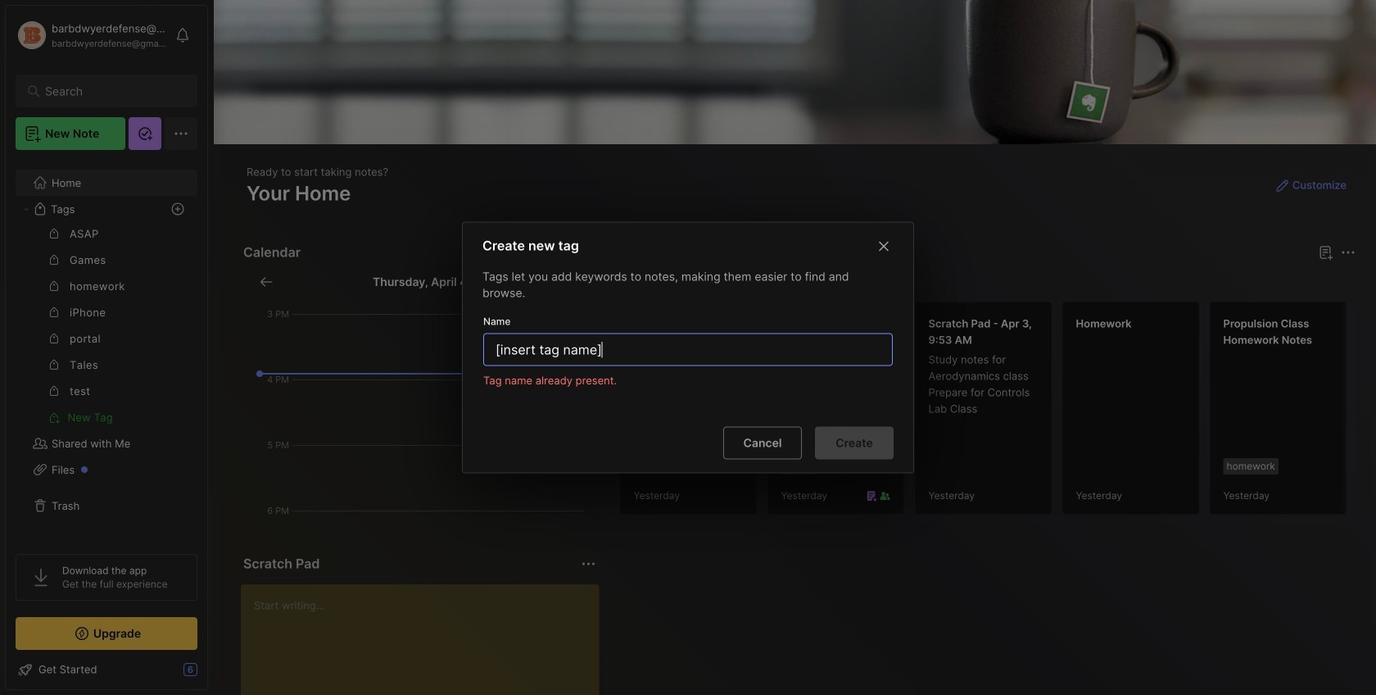Task type: describe. For each thing, give the bounding box(es) containing it.
main element
[[0, 0, 213, 695]]

2 tab from the left
[[678, 272, 745, 292]]

tree inside the main element
[[6, 27, 207, 539]]



Task type: locate. For each thing, give the bounding box(es) containing it.
tab
[[623, 272, 672, 292], [678, 272, 745, 292]]

row group
[[620, 302, 1377, 525]]

1 tab from the left
[[623, 272, 672, 292]]

close image
[[875, 237, 894, 256]]

0 horizontal spatial tab
[[623, 272, 672, 292]]

tab list
[[623, 272, 1354, 292]]

tree
[[6, 27, 207, 539]]

Tag name text field
[[494, 334, 886, 365]]

group
[[16, 194, 197, 430]]

group inside the main element
[[16, 194, 197, 430]]

Start writing… text field
[[254, 584, 599, 695]]

expand tags image
[[21, 204, 31, 214]]

Search text field
[[45, 84, 176, 99]]

1 horizontal spatial tab
[[678, 272, 745, 292]]

none search field inside the main element
[[45, 81, 176, 101]]

None search field
[[45, 81, 176, 101]]



Task type: vqa. For each thing, say whether or not it's contained in the screenshot.
Expand Tags IMAGE
yes



